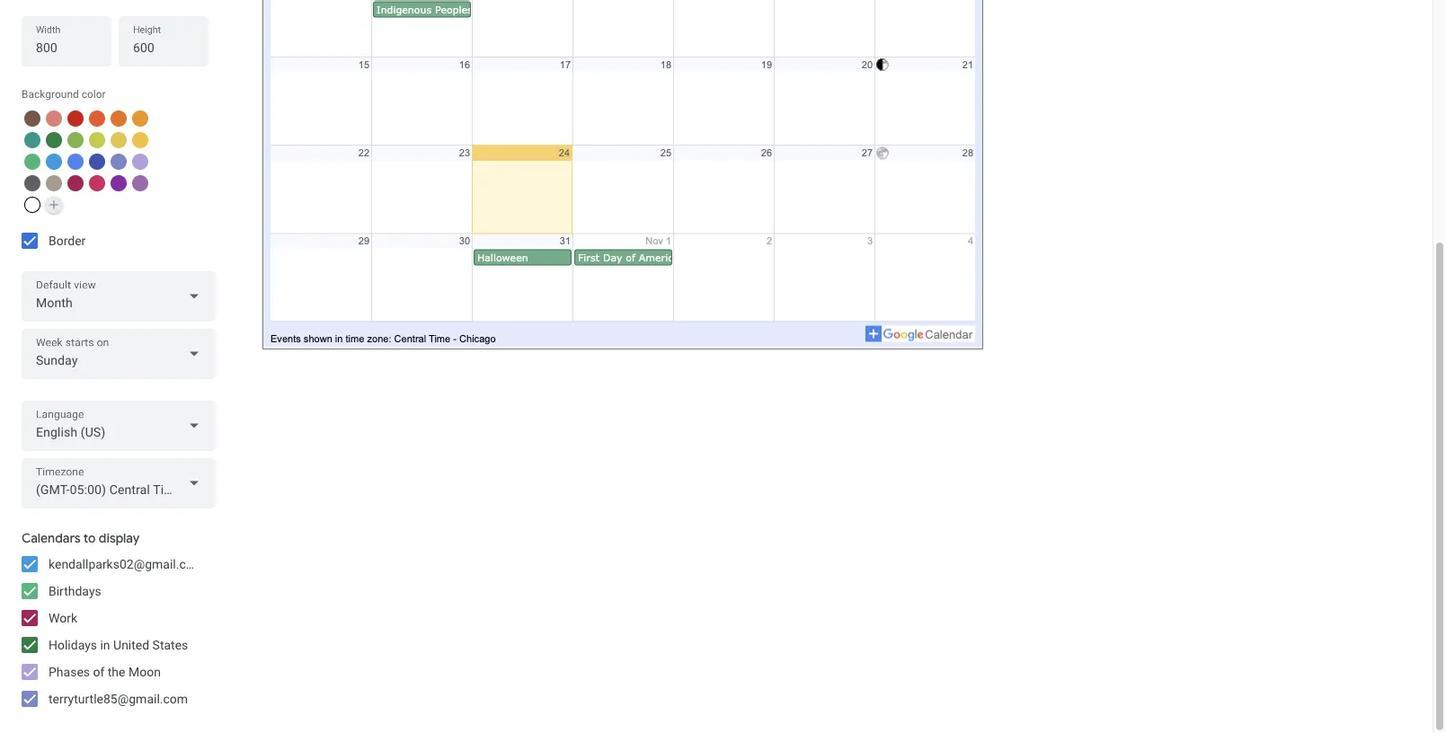 Task type: vqa. For each thing, say whether or not it's contained in the screenshot.
the Tomato menu item
yes



Task type: describe. For each thing, give the bounding box(es) containing it.
citron menu item
[[111, 132, 127, 148]]

calendars to display
[[22, 530, 140, 547]]

amethyst menu item
[[132, 175, 148, 191]]

flamingo menu item
[[46, 111, 62, 127]]

kendallparks02@gmail.com
[[49, 557, 204, 572]]

work
[[49, 611, 77, 626]]

tangerine menu item
[[89, 111, 105, 127]]

background color
[[22, 88, 106, 101]]

color
[[82, 88, 106, 101]]

blueberry menu item
[[89, 154, 105, 170]]

grape menu item
[[111, 175, 127, 191]]

border
[[49, 233, 86, 248]]

states
[[152, 638, 188, 653]]

birthdays
[[49, 584, 101, 599]]

moon
[[128, 665, 161, 680]]

pistachio menu item
[[67, 132, 84, 148]]

peacock menu item
[[46, 154, 62, 170]]

phases of the moon
[[49, 665, 161, 680]]

calendar color menu item
[[24, 197, 40, 213]]

mango menu item
[[132, 111, 148, 127]]

terryturtle85@gmail.com
[[49, 692, 188, 707]]



Task type: locate. For each thing, give the bounding box(es) containing it.
sage menu item
[[24, 154, 40, 170]]

of
[[93, 665, 105, 680]]

united
[[113, 638, 149, 653]]

basil menu item
[[46, 132, 62, 148]]

in
[[100, 638, 110, 653]]

pumpkin menu item
[[111, 111, 127, 127]]

banana menu item
[[132, 132, 148, 148]]

cobalt menu item
[[67, 154, 84, 170]]

the
[[108, 665, 125, 680]]

avocado menu item
[[89, 132, 105, 148]]

display
[[99, 530, 140, 547]]

radicchio menu item
[[67, 175, 84, 191]]

background
[[22, 88, 79, 101]]

wisteria menu item
[[132, 154, 148, 170]]

tomato menu item
[[67, 111, 84, 127]]

calendars
[[22, 530, 81, 547]]

holidays
[[49, 638, 97, 653]]

eucalyptus menu item
[[24, 132, 40, 148]]

birch menu item
[[46, 175, 62, 191]]

to
[[83, 530, 96, 547]]

cherry blossom menu item
[[89, 175, 105, 191]]

cocoa menu item
[[24, 111, 40, 127]]

None number field
[[36, 35, 97, 60], [133, 35, 194, 60], [36, 35, 97, 60], [133, 35, 194, 60]]

lavender menu item
[[111, 154, 127, 170]]

holidays in united states
[[49, 638, 188, 653]]

add custom color menu item
[[45, 196, 63, 214]]

graphite menu item
[[24, 175, 40, 191]]

phases
[[49, 665, 90, 680]]

None field
[[22, 271, 216, 322], [22, 329, 216, 379], [22, 401, 216, 451], [22, 458, 216, 509], [22, 271, 216, 322], [22, 329, 216, 379], [22, 401, 216, 451], [22, 458, 216, 509]]



